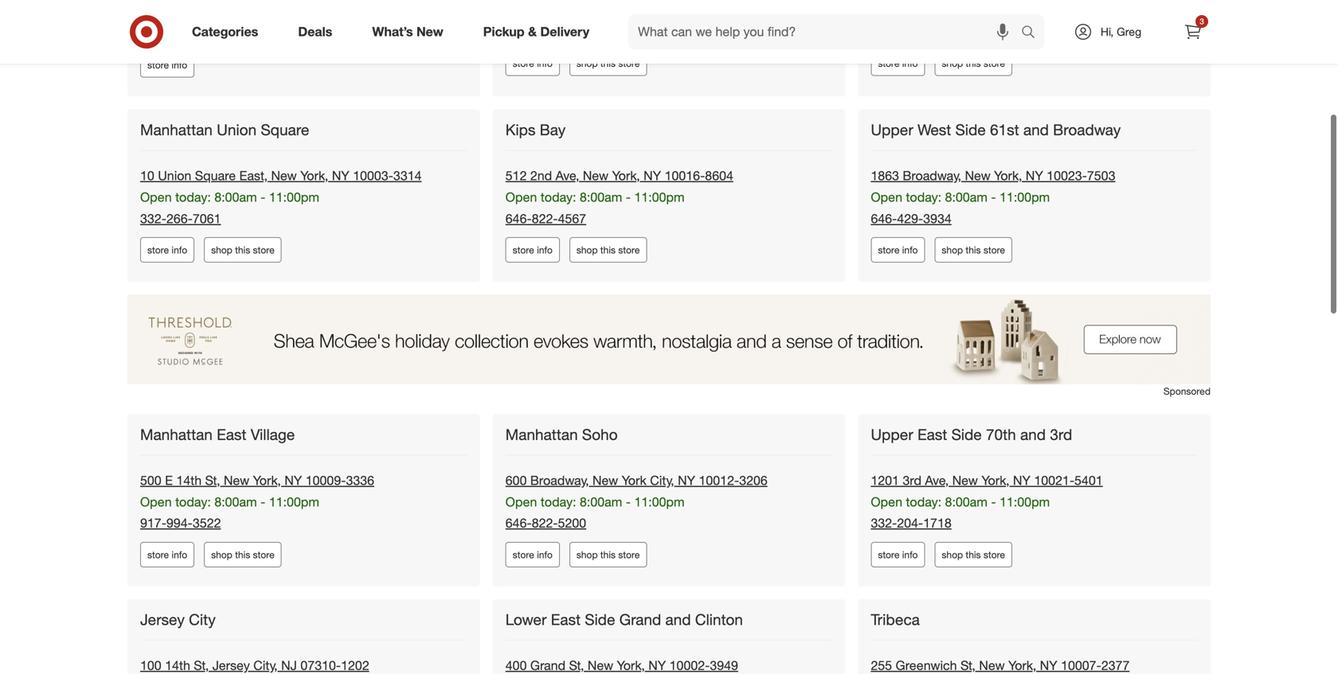 Task type: vqa. For each thing, say whether or not it's contained in the screenshot.
New inside the 600 Broadway, New York City, NY 10012-3206 Open today: 8:00am - 11:00pm 646-822-5200
yes



Task type: describe. For each thing, give the bounding box(es) containing it.
14th inside 500 e 14th st, new york, ny 10009-3336 open today: 8:00am - 11:00pm 917-994-3522
[[176, 473, 202, 489]]

today: inside the "600 broadway, new york city, ny 10012-3206 open today: 8:00am - 11:00pm 646-822-5200"
[[541, 495, 576, 510]]

store down open today: 8:00am - 11:00pm 212-884-2217
[[619, 57, 640, 69]]

8:00am inside 500 e 14th st, new york, ny 10009-3336 open today: 8:00am - 11:00pm 917-994-3522
[[215, 495, 257, 510]]

917-
[[140, 516, 166, 532]]

store info down &
[[513, 57, 553, 69]]

new inside 1201 3rd ave, new york, ny 10021-5401 open today: 8:00am - 11:00pm 332-204-1718
[[953, 473, 978, 489]]

10016-
[[665, 168, 705, 184]]

600
[[506, 473, 527, 489]]

07310-
[[301, 659, 341, 674]]

3314
[[393, 168, 422, 184]]

york, inside 512 2nd ave, new york, ny 10016-8604 open today: 8:00am - 11:00pm 646-822-4567
[[612, 168, 640, 184]]

shop for manhattan east village
[[211, 549, 233, 561]]

categories link
[[178, 14, 278, 49]]

&
[[528, 24, 537, 40]]

917-994-3522 link
[[140, 516, 221, 532]]

shop this store for upper west side 61st and broadway
[[942, 244, 1006, 256]]

shop this store button for manhattan soho
[[570, 543, 647, 568]]

york, left 10007-
[[1009, 659, 1037, 674]]

clinton
[[695, 611, 743, 630]]

shop this store button down open today: 8:00am - 11:00pm 212-884-2217
[[570, 51, 647, 76]]

this down open today: 8:00am - 11:00pm
[[966, 57, 981, 69]]

advertisement region
[[127, 295, 1211, 385]]

1718
[[924, 516, 952, 532]]

600 broadway, new york city, ny 10012-3206 open today: 8:00am - 11:00pm 646-822-5200
[[506, 473, 768, 532]]

8:00am inside 1863 broadway, new york, ny 10023-7503 open today: 8:00am - 11:00pm 646-429-3934
[[946, 190, 988, 205]]

side for grand
[[585, 611, 615, 630]]

shop down open today: 8:00am - 11:00pm
[[942, 57, 963, 69]]

store down 1863 broadway, new york, ny 10023-7503 open today: 8:00am - 11:00pm 646-429-3934
[[984, 244, 1006, 256]]

0 horizontal spatial jersey
[[140, 611, 185, 630]]

st, for jersey city
[[194, 659, 209, 674]]

greenwich
[[896, 659, 957, 674]]

8:00am inside 10 union square east, new york, ny 10003-3314 open today: 8:00am - 11:00pm 332-266-7061
[[215, 190, 257, 205]]

store down 968-
[[147, 59, 169, 71]]

shop for kips bay
[[577, 244, 598, 256]]

store info for upper east side 70th and 3rd
[[878, 549, 918, 561]]

61st
[[990, 121, 1020, 139]]

400
[[506, 659, 527, 674]]

upper east side 70th and 3rd
[[871, 426, 1073, 444]]

city, for york
[[650, 473, 675, 489]]

7503
[[1088, 168, 1116, 184]]

1863 broadway, new york, ny 10023-7503 open today: 8:00am - 11:00pm 646-429-3934
[[871, 168, 1116, 227]]

broadway, for upper
[[903, 168, 962, 184]]

10 union square east, new york, ny 10003-3314 open today: 8:00am - 11:00pm 332-266-7061
[[140, 168, 422, 227]]

shop down 2217
[[577, 57, 598, 69]]

york, inside 1863 broadway, new york, ny 10023-7503 open today: 8:00am - 11:00pm 646-429-3934
[[995, 168, 1023, 184]]

new inside 512 2nd ave, new york, ny 10016-8604 open today: 8:00am - 11:00pm 646-822-4567
[[583, 168, 609, 184]]

deals
[[298, 24, 332, 40]]

shop this store down open today: 8:00am - 11:00pm 212-884-2217
[[577, 57, 640, 69]]

upper for upper west side 61st and broadway
[[871, 121, 914, 139]]

1201 3rd ave, new york, ny 10021-5401 open today: 8:00am - 11:00pm 332-204-1718
[[871, 473, 1103, 532]]

3336
[[346, 473, 374, 489]]

store down 646-822-4567 link
[[513, 244, 535, 256]]

open inside 512 2nd ave, new york, ny 10016-8604 open today: 8:00am - 11:00pm 646-822-4567
[[506, 190, 537, 205]]

today: inside open today: 8:00am - 11:00pm 212-884-2217
[[541, 3, 576, 18]]

info down 968-
[[172, 59, 187, 71]]

429-
[[897, 211, 924, 227]]

- inside open today: 8:00am - 11:00pm 212-884-2217
[[626, 3, 631, 18]]

2217
[[558, 24, 587, 40]]

1 vertical spatial 14th
[[165, 659, 190, 674]]

2nd
[[531, 168, 552, 184]]

open inside the "600 broadway, new york city, ny 10012-3206 open today: 8:00am - 11:00pm 646-822-5200"
[[506, 495, 537, 510]]

5200
[[558, 516, 587, 532]]

4739
[[193, 26, 221, 41]]

646-429-3934 link
[[871, 211, 952, 227]]

store down 500 e 14th st, new york, ny 10009-3336 open today: 8:00am - 11:00pm 917-994-3522
[[253, 549, 275, 561]]

shop for upper west side 61st and broadway
[[942, 244, 963, 256]]

0 vertical spatial 3rd
[[1050, 426, 1073, 444]]

search
[[1014, 26, 1053, 41]]

hi, greg
[[1101, 25, 1142, 39]]

8604
[[705, 168, 734, 184]]

store info link for manhattan soho
[[506, 543, 560, 568]]

shop this store button for kips bay
[[570, 238, 647, 263]]

info down 884-
[[537, 57, 553, 69]]

upper west side 61st and broadway link
[[871, 121, 1125, 140]]

store info for manhattan soho
[[513, 549, 553, 561]]

store info for upper west side 61st and broadway
[[878, 244, 918, 256]]

400 grand st, new york, ny 10002-3949 link
[[506, 659, 739, 674]]

212-884-2217 link
[[506, 24, 587, 40]]

11:00pm inside the "600 broadway, new york city, ny 10012-3206 open today: 8:00am - 11:00pm 646-822-5200"
[[635, 495, 685, 510]]

store down 646-822-5200 link
[[513, 549, 535, 561]]

today: inside 10 union square east, new york, ny 10003-3314 open today: 8:00am - 11:00pm 332-266-7061
[[175, 190, 211, 205]]

store info link for manhattan union square
[[140, 238, 195, 263]]

square for manhattan union square
[[261, 121, 309, 139]]

70th
[[987, 426, 1017, 444]]

212-
[[506, 24, 532, 40]]

shop this store button for upper west side 61st and broadway
[[935, 238, 1013, 263]]

11:00pm inside open today: 8:00am - 11:00pm 646-968-4739
[[269, 4, 319, 20]]

lower east side grand and clinton link
[[506, 611, 747, 630]]

store info link for upper west side 61st and broadway
[[871, 238, 925, 263]]

ny inside 1201 3rd ave, new york, ny 10021-5401 open today: 8:00am - 11:00pm 332-204-1718
[[1014, 473, 1031, 489]]

store info link for kips bay
[[506, 238, 560, 263]]

manhattan union square link
[[140, 121, 313, 140]]

manhattan for manhattan east village
[[140, 426, 213, 444]]

11:00pm inside 10 union square east, new york, ny 10003-3314 open today: 8:00am - 11:00pm 332-266-7061
[[269, 190, 319, 205]]

646-968-4739 link
[[140, 26, 221, 41]]

pickup
[[483, 24, 525, 40]]

10003-
[[353, 168, 393, 184]]

store info link up west
[[871, 51, 925, 76]]

and for broadway
[[1024, 121, 1049, 139]]

store down open today: 8:00am - 11:00pm
[[984, 57, 1006, 69]]

8:00am inside open today: 8:00am - 11:00pm 646-968-4739
[[215, 4, 257, 20]]

0 horizontal spatial grand
[[531, 659, 566, 674]]

york, inside 500 e 14th st, new york, ny 10009-3336 open today: 8:00am - 11:00pm 917-994-3522
[[253, 473, 281, 489]]

west
[[918, 121, 952, 139]]

store info link for upper east side 70th and 3rd
[[871, 543, 925, 568]]

open inside open today: 8:00am - 11:00pm 212-884-2217
[[506, 3, 537, 18]]

512
[[506, 168, 527, 184]]

manhattan soho link
[[506, 426, 621, 445]]

store info for manhattan east village
[[147, 549, 187, 561]]

11:00pm inside 1201 3rd ave, new york, ny 10021-5401 open today: 8:00am - 11:00pm 332-204-1718
[[1000, 495, 1050, 510]]

sponsored
[[1164, 386, 1211, 398]]

store down 204-
[[878, 549, 900, 561]]

store down 266-
[[147, 244, 169, 256]]

8:00am inside 512 2nd ave, new york, ny 10016-8604 open today: 8:00am - 11:00pm 646-822-4567
[[580, 190, 623, 205]]

ny inside 1863 broadway, new york, ny 10023-7503 open today: 8:00am - 11:00pm 646-429-3934
[[1026, 168, 1044, 184]]

10 union square east, new york, ny 10003-3314 link
[[140, 168, 422, 184]]

1863
[[871, 168, 900, 184]]

332-266-7061 link
[[140, 211, 221, 227]]

store down 512 2nd ave, new york, ny 10016-8604 open today: 8:00am - 11:00pm 646-822-4567
[[619, 244, 640, 256]]

ny inside the "600 broadway, new york city, ny 10012-3206 open today: 8:00am - 11:00pm 646-822-5200"
[[678, 473, 696, 489]]

shop this store down open today: 8:00am - 11:00pm
[[942, 57, 1006, 69]]

3
[[1200, 16, 1205, 26]]

ny left 10002-
[[649, 659, 666, 674]]

union for 10
[[158, 168, 192, 184]]

manhattan east village
[[140, 426, 295, 444]]

- inside 1863 broadway, new york, ny 10023-7503 open today: 8:00am - 11:00pm 646-429-3934
[[992, 190, 997, 205]]

union for manhattan
[[217, 121, 257, 139]]

512 2nd ave, new york, ny 10016-8604 open today: 8:00am - 11:00pm 646-822-4567
[[506, 168, 734, 227]]

store down 212-
[[513, 57, 535, 69]]

500
[[140, 473, 162, 489]]

open today: 8:00am - 11:00pm 646-968-4739
[[140, 4, 319, 41]]

500 e 14th st, new york, ny 10009-3336 open today: 8:00am - 11:00pm 917-994-3522
[[140, 473, 374, 532]]

store info link down 968-
[[140, 52, 195, 78]]

store info link for manhattan east village
[[140, 543, 195, 568]]

side for 61st
[[956, 121, 986, 139]]

nj
[[281, 659, 297, 674]]

city
[[189, 611, 216, 630]]

822- for kips
[[532, 211, 558, 227]]

new inside 1863 broadway, new york, ny 10023-7503 open today: 8:00am - 11:00pm 646-429-3934
[[965, 168, 991, 184]]

york
[[622, 473, 647, 489]]

100 14th st, jersey city, nj 07310-1202 link
[[140, 659, 369, 674]]

ave, for bay
[[556, 168, 580, 184]]

8:00am left search button
[[946, 3, 988, 18]]

kips
[[506, 121, 536, 139]]

store down 'what can we help you find? suggestions appear below' search box
[[878, 57, 900, 69]]

7061
[[193, 211, 221, 227]]

store down 429-
[[878, 244, 900, 256]]

open inside 10 union square east, new york, ny 10003-3314 open today: 8:00am - 11:00pm 332-266-7061
[[140, 190, 172, 205]]

store down 1201 3rd ave, new york, ny 10021-5401 open today: 8:00am - 11:00pm 332-204-1718
[[984, 549, 1006, 561]]

- inside 10 union square east, new york, ny 10003-3314 open today: 8:00am - 11:00pm 332-266-7061
[[261, 190, 266, 205]]

shop this store for manhattan east village
[[211, 549, 275, 561]]

994-
[[166, 516, 193, 532]]

this for upper east side 70th and 3rd
[[966, 549, 981, 561]]

st, for tribeca
[[961, 659, 976, 674]]

info up west
[[903, 57, 918, 69]]

10
[[140, 168, 154, 184]]

st, for lower east side grand and clinton
[[569, 659, 584, 674]]

shop this store for manhattan soho
[[577, 549, 640, 561]]

646- inside open today: 8:00am - 11:00pm 646-968-4739
[[140, 26, 166, 41]]

3206
[[740, 473, 768, 489]]

store info link down &
[[506, 51, 560, 76]]

- inside open today: 8:00am - 11:00pm 646-968-4739
[[261, 4, 266, 20]]

store down 10 union square east, new york, ny 10003-3314 open today: 8:00am - 11:00pm 332-266-7061
[[253, 244, 275, 256]]

10023-
[[1047, 168, 1088, 184]]



Task type: locate. For each thing, give the bounding box(es) containing it.
1 vertical spatial 332-
[[871, 516, 897, 532]]

0 horizontal spatial city,
[[254, 659, 278, 674]]

512 2nd ave, new york, ny 10016-8604 link
[[506, 168, 734, 184]]

884-
[[532, 24, 558, 40]]

shop this store button down 4567
[[570, 238, 647, 263]]

ny left '10009-'
[[285, 473, 302, 489]]

today:
[[541, 3, 576, 18], [906, 3, 942, 18], [175, 4, 211, 20], [175, 190, 211, 205], [541, 190, 576, 205], [906, 190, 942, 205], [175, 495, 211, 510], [541, 495, 576, 510], [906, 495, 942, 510]]

manhattan for manhattan soho
[[506, 426, 578, 444]]

kips bay link
[[506, 121, 569, 140]]

646-
[[140, 26, 166, 41], [506, 211, 532, 227], [871, 211, 897, 227], [506, 516, 532, 532]]

info down 994- on the bottom of the page
[[172, 549, 187, 561]]

e
[[165, 473, 173, 489]]

kips bay
[[506, 121, 566, 139]]

3rd up 10021-
[[1050, 426, 1073, 444]]

0 vertical spatial broadway,
[[903, 168, 962, 184]]

332-204-1718 link
[[871, 516, 952, 532]]

0 horizontal spatial square
[[195, 168, 236, 184]]

manhattan union square
[[140, 121, 309, 139]]

1 vertical spatial 822-
[[532, 516, 558, 532]]

8:00am down 1863 broadway, new york, ny 10023-7503 link
[[946, 190, 988, 205]]

city, left nj
[[254, 659, 278, 674]]

ave, right the 2nd
[[556, 168, 580, 184]]

822- inside 512 2nd ave, new york, ny 10016-8604 open today: 8:00am - 11:00pm 646-822-4567
[[532, 211, 558, 227]]

broadway, inside 1863 broadway, new york, ny 10023-7503 open today: 8:00am - 11:00pm 646-429-3934
[[903, 168, 962, 184]]

822-
[[532, 211, 558, 227], [532, 516, 558, 532]]

646-822-5200 link
[[506, 516, 587, 532]]

11:00pm inside 500 e 14th st, new york, ny 10009-3336 open today: 8:00am - 11:00pm 917-994-3522
[[269, 495, 319, 510]]

york, inside 10 union square east, new york, ny 10003-3314 open today: 8:00am - 11:00pm 332-266-7061
[[300, 168, 328, 184]]

bay
[[540, 121, 566, 139]]

east for upper
[[918, 426, 948, 444]]

shop this store button
[[570, 51, 647, 76], [935, 51, 1013, 76], [204, 238, 282, 263], [570, 238, 647, 263], [935, 238, 1013, 263], [204, 543, 282, 568], [570, 543, 647, 568], [935, 543, 1013, 568]]

1 horizontal spatial grand
[[620, 611, 662, 630]]

this for upper west side 61st and broadway
[[966, 244, 981, 256]]

1 horizontal spatial 3rd
[[1050, 426, 1073, 444]]

and for 3rd
[[1021, 426, 1046, 444]]

grand up 400 grand st, new york, ny 10002-3949
[[620, 611, 662, 630]]

upper east side 70th and 3rd link
[[871, 426, 1076, 445]]

and for clinton
[[666, 611, 691, 630]]

new up 4567
[[583, 168, 609, 184]]

st, right 400
[[569, 659, 584, 674]]

soho
[[582, 426, 618, 444]]

store info down 646-822-4567 link
[[513, 244, 553, 256]]

1202
[[341, 659, 369, 674]]

info for upper west side 61st and broadway
[[903, 244, 918, 256]]

side for 70th
[[952, 426, 982, 444]]

and left clinton
[[666, 611, 691, 630]]

open inside 1201 3rd ave, new york, ny 10021-5401 open today: 8:00am - 11:00pm 332-204-1718
[[871, 495, 903, 510]]

new
[[417, 24, 444, 40], [271, 168, 297, 184], [583, 168, 609, 184], [965, 168, 991, 184], [224, 473, 250, 489], [593, 473, 618, 489], [953, 473, 978, 489], [588, 659, 614, 674], [980, 659, 1005, 674]]

11:00pm inside 1863 broadway, new york, ny 10023-7503 open today: 8:00am - 11:00pm 646-429-3934
[[1000, 190, 1050, 205]]

open
[[506, 3, 537, 18], [871, 3, 903, 18], [140, 4, 172, 20], [140, 190, 172, 205], [506, 190, 537, 205], [871, 190, 903, 205], [140, 495, 172, 510], [506, 495, 537, 510], [871, 495, 903, 510]]

shop
[[577, 57, 598, 69], [942, 57, 963, 69], [211, 244, 233, 256], [577, 244, 598, 256], [942, 244, 963, 256], [211, 549, 233, 561], [577, 549, 598, 561], [942, 549, 963, 561]]

1 horizontal spatial square
[[261, 121, 309, 139]]

8:00am down the east,
[[215, 190, 257, 205]]

0 vertical spatial grand
[[620, 611, 662, 630]]

new right what's
[[417, 24, 444, 40]]

0 vertical spatial ave,
[[556, 168, 580, 184]]

today: inside 1863 broadway, new york, ny 10023-7503 open today: 8:00am - 11:00pm 646-429-3934
[[906, 190, 942, 205]]

york, inside 1201 3rd ave, new york, ny 10021-5401 open today: 8:00am - 11:00pm 332-204-1718
[[982, 473, 1010, 489]]

york, down 61st
[[995, 168, 1023, 184]]

jersey down city
[[212, 659, 250, 674]]

shop this store button down 3522
[[204, 543, 282, 568]]

info for kips bay
[[537, 244, 553, 256]]

1201 3rd ave, new york, ny 10021-5401 link
[[871, 473, 1103, 489]]

0 horizontal spatial east
[[217, 426, 247, 444]]

search button
[[1014, 14, 1053, 53]]

this down the "600 broadway, new york city, ny 10012-3206 open today: 8:00am - 11:00pm 646-822-5200"
[[601, 549, 616, 561]]

shop this store for kips bay
[[577, 244, 640, 256]]

8:00am down the 500 e 14th st, new york, ny 10009-3336 link
[[215, 495, 257, 510]]

1 horizontal spatial 332-
[[871, 516, 897, 532]]

square for 10 union square east, new york, ny 10003-3314 open today: 8:00am - 11:00pm 332-266-7061
[[195, 168, 236, 184]]

york, down lower east side grand and clinton link
[[617, 659, 645, 674]]

open inside open today: 8:00am - 11:00pm 646-968-4739
[[140, 4, 172, 20]]

shop this store button for manhattan union square
[[204, 238, 282, 263]]

14th
[[176, 473, 202, 489], [165, 659, 190, 674]]

1863 broadway, new york, ny 10023-7503 link
[[871, 168, 1116, 184]]

ny left 10016-
[[644, 168, 661, 184]]

open today: 8:00am - 11:00pm 212-884-2217
[[506, 3, 685, 40]]

shop down 3934
[[942, 244, 963, 256]]

1 horizontal spatial jersey
[[212, 659, 250, 674]]

1 horizontal spatial city,
[[650, 473, 675, 489]]

pickup & delivery
[[483, 24, 590, 40]]

store info down 646-822-5200 link
[[513, 549, 553, 561]]

822- for manhattan
[[532, 516, 558, 532]]

shop this store down 3934
[[942, 244, 1006, 256]]

square left the east,
[[195, 168, 236, 184]]

shop this store button for manhattan east village
[[204, 543, 282, 568]]

100 14th st, jersey city, nj 07310-1202
[[140, 659, 369, 674]]

new right the east,
[[271, 168, 297, 184]]

jersey
[[140, 611, 185, 630], [212, 659, 250, 674]]

lower east side grand and clinton
[[506, 611, 743, 630]]

info for manhattan soho
[[537, 549, 553, 561]]

info down 646-822-4567 link
[[537, 244, 553, 256]]

shop this store button down open today: 8:00am - 11:00pm
[[935, 51, 1013, 76]]

What can we help you find? suggestions appear below search field
[[629, 14, 1026, 49]]

new down upper east side 70th and 3rd link
[[953, 473, 978, 489]]

0 vertical spatial square
[[261, 121, 309, 139]]

today: inside 1201 3rd ave, new york, ny 10021-5401 open today: 8:00am - 11:00pm 332-204-1718
[[906, 495, 942, 510]]

2 horizontal spatial east
[[918, 426, 948, 444]]

1 vertical spatial city,
[[254, 659, 278, 674]]

broadway,
[[903, 168, 962, 184], [531, 473, 589, 489]]

1 822- from the top
[[532, 211, 558, 227]]

today: inside 512 2nd ave, new york, ny 10016-8604 open today: 8:00am - 11:00pm 646-822-4567
[[541, 190, 576, 205]]

broadway, inside the "600 broadway, new york city, ny 10012-3206 open today: 8:00am - 11:00pm 646-822-5200"
[[531, 473, 589, 489]]

store info link down 646-822-5200 link
[[506, 543, 560, 568]]

east for manhattan
[[217, 426, 247, 444]]

info for manhattan union square
[[172, 244, 187, 256]]

10007-
[[1061, 659, 1102, 674]]

0 horizontal spatial 3rd
[[903, 473, 922, 489]]

union
[[217, 121, 257, 139], [158, 168, 192, 184]]

store info link down 266-
[[140, 238, 195, 263]]

broadway, for manhattan
[[531, 473, 589, 489]]

shop this store button down 5200
[[570, 543, 647, 568]]

0 vertical spatial and
[[1024, 121, 1049, 139]]

shop down 1718
[[942, 549, 963, 561]]

what's new
[[372, 24, 444, 40]]

broadway, right 600
[[531, 473, 589, 489]]

0 vertical spatial side
[[956, 121, 986, 139]]

hi,
[[1101, 25, 1114, 39]]

manhattan soho
[[506, 426, 618, 444]]

new left york
[[593, 473, 618, 489]]

1 horizontal spatial east
[[551, 611, 581, 630]]

1 vertical spatial square
[[195, 168, 236, 184]]

new down 'lower east side grand and clinton'
[[588, 659, 614, 674]]

10002-
[[670, 659, 710, 674]]

shop this store for manhattan union square
[[211, 244, 275, 256]]

1 vertical spatial jersey
[[212, 659, 250, 674]]

646- inside 1863 broadway, new york, ny 10023-7503 open today: 8:00am - 11:00pm 646-429-3934
[[871, 211, 897, 227]]

lower
[[506, 611, 547, 630]]

4567
[[558, 211, 587, 227]]

store info down 968-
[[147, 59, 187, 71]]

1 horizontal spatial union
[[217, 121, 257, 139]]

shop for manhattan union square
[[211, 244, 233, 256]]

ny left 10003-
[[332, 168, 350, 184]]

east right lower
[[551, 611, 581, 630]]

city, for jersey
[[254, 659, 278, 674]]

1 horizontal spatial ave,
[[925, 473, 949, 489]]

3934
[[924, 211, 952, 227]]

today: inside 500 e 14th st, new york, ny 10009-3336 open today: 8:00am - 11:00pm 917-994-3522
[[175, 495, 211, 510]]

shop this store button for upper east side 70th and 3rd
[[935, 543, 1013, 568]]

shop down 4567
[[577, 244, 598, 256]]

204-
[[897, 516, 924, 532]]

0 vertical spatial 822-
[[532, 211, 558, 227]]

0 vertical spatial 332-
[[140, 211, 166, 227]]

greg
[[1117, 25, 1142, 39]]

store info link down 204-
[[871, 543, 925, 568]]

1 vertical spatial ave,
[[925, 473, 949, 489]]

5401
[[1075, 473, 1103, 489]]

2 822- from the top
[[532, 516, 558, 532]]

10009-
[[306, 473, 346, 489]]

100
[[140, 659, 162, 674]]

- inside the "600 broadway, new york city, ny 10012-3206 open today: 8:00am - 11:00pm 646-822-5200"
[[626, 495, 631, 510]]

square up 10 union square east, new york, ny 10003-3314 link on the left
[[261, 121, 309, 139]]

east
[[217, 426, 247, 444], [918, 426, 948, 444], [551, 611, 581, 630]]

0 vertical spatial upper
[[871, 121, 914, 139]]

1 vertical spatial and
[[1021, 426, 1046, 444]]

2377
[[1102, 659, 1130, 674]]

3522
[[193, 516, 221, 532]]

square inside 10 union square east, new york, ny 10003-3314 open today: 8:00am - 11:00pm 332-266-7061
[[195, 168, 236, 184]]

store down 917-
[[147, 549, 169, 561]]

646- down 512
[[506, 211, 532, 227]]

ave, inside 1201 3rd ave, new york, ny 10021-5401 open today: 8:00am - 11:00pm 332-204-1718
[[925, 473, 949, 489]]

shop this store button down 7061
[[204, 238, 282, 263]]

info down 204-
[[903, 549, 918, 561]]

tribeca link
[[871, 611, 923, 630]]

info for manhattan east village
[[172, 549, 187, 561]]

manhattan for manhattan union square
[[140, 121, 213, 139]]

2 vertical spatial side
[[585, 611, 615, 630]]

store info link down 429-
[[871, 238, 925, 263]]

14th right 100
[[165, 659, 190, 674]]

332- inside 10 union square east, new york, ny 10003-3314 open today: 8:00am - 11:00pm 332-266-7061
[[140, 211, 166, 227]]

646- down the 1863
[[871, 211, 897, 227]]

this for manhattan soho
[[601, 549, 616, 561]]

jersey left city
[[140, 611, 185, 630]]

store down the "600 broadway, new york city, ny 10012-3206 open today: 8:00am - 11:00pm 646-822-5200"
[[619, 549, 640, 561]]

delivery
[[541, 24, 590, 40]]

city, right york
[[650, 473, 675, 489]]

broadway, up 3934
[[903, 168, 962, 184]]

what's
[[372, 24, 413, 40]]

manhattan up e
[[140, 426, 213, 444]]

info down 429-
[[903, 244, 918, 256]]

upper up 1201
[[871, 426, 914, 444]]

this for manhattan union square
[[235, 244, 250, 256]]

info for upper east side 70th and 3rd
[[903, 549, 918, 561]]

- inside 500 e 14th st, new york, ny 10009-3336 open today: 8:00am - 11:00pm 917-994-3522
[[261, 495, 266, 510]]

266-
[[166, 211, 193, 227]]

union inside 10 union square east, new york, ny 10003-3314 open today: 8:00am - 11:00pm 332-266-7061
[[158, 168, 192, 184]]

1 upper from the top
[[871, 121, 914, 139]]

3949
[[710, 659, 739, 674]]

8:00am up 2217
[[580, 3, 623, 18]]

shop this store for upper east side 70th and 3rd
[[942, 549, 1006, 561]]

ave, inside 512 2nd ave, new york, ny 10016-8604 open today: 8:00am - 11:00pm 646-822-4567
[[556, 168, 580, 184]]

what's new link
[[359, 14, 463, 49]]

store info down 266-
[[147, 244, 187, 256]]

manhattan
[[140, 121, 213, 139], [140, 426, 213, 444], [506, 426, 578, 444]]

1 vertical spatial union
[[158, 168, 192, 184]]

8:00am down 512 2nd ave, new york, ny 10016-8604 link
[[580, 190, 623, 205]]

ny left 10023-
[[1026, 168, 1044, 184]]

14th right e
[[176, 473, 202, 489]]

ny inside 10 union square east, new york, ny 10003-3314 open today: 8:00am - 11:00pm 332-266-7061
[[332, 168, 350, 184]]

0 horizontal spatial ave,
[[556, 168, 580, 184]]

332-
[[140, 211, 166, 227], [871, 516, 897, 532]]

ny left 10012-
[[678, 473, 696, 489]]

store info up west
[[878, 57, 918, 69]]

0 horizontal spatial 332-
[[140, 211, 166, 227]]

upper for upper east side 70th and 3rd
[[871, 426, 914, 444]]

255 greenwich st, new york, ny 10007-2377 link
[[871, 659, 1130, 674]]

ny left 10007-
[[1040, 659, 1058, 674]]

1 horizontal spatial broadway,
[[903, 168, 962, 184]]

646- inside 512 2nd ave, new york, ny 10016-8604 open today: 8:00am - 11:00pm 646-822-4567
[[506, 211, 532, 227]]

ny inside 500 e 14th st, new york, ny 10009-3336 open today: 8:00am - 11:00pm 917-994-3522
[[285, 473, 302, 489]]

8:00am up 5200
[[580, 495, 623, 510]]

1 vertical spatial upper
[[871, 426, 914, 444]]

1201
[[871, 473, 900, 489]]

store info for manhattan union square
[[147, 244, 187, 256]]

new inside the "600 broadway, new york city, ny 10012-3206 open today: 8:00am - 11:00pm 646-822-5200"
[[593, 473, 618, 489]]

8:00am inside open today: 8:00am - 11:00pm 212-884-2217
[[580, 3, 623, 18]]

shop this store down 3522
[[211, 549, 275, 561]]

3rd inside 1201 3rd ave, new york, ny 10021-5401 open today: 8:00am - 11:00pm 332-204-1718
[[903, 473, 922, 489]]

tribeca
[[871, 611, 920, 630]]

east for lower
[[551, 611, 581, 630]]

york, left 10016-
[[612, 168, 640, 184]]

jersey city link
[[140, 611, 219, 630]]

manhattan inside 'link'
[[506, 426, 578, 444]]

332- inside 1201 3rd ave, new york, ny 10021-5401 open today: 8:00am - 11:00pm 332-204-1718
[[871, 516, 897, 532]]

255 greenwich st, new york, ny 10007-2377
[[871, 659, 1130, 674]]

1 vertical spatial 3rd
[[903, 473, 922, 489]]

st, inside 500 e 14th st, new york, ny 10009-3336 open today: 8:00am - 11:00pm 917-994-3522
[[205, 473, 220, 489]]

new inside 10 union square east, new york, ny 10003-3314 open today: 8:00am - 11:00pm 332-266-7061
[[271, 168, 297, 184]]

this down 1201 3rd ave, new york, ny 10021-5401 open today: 8:00am - 11:00pm 332-204-1718
[[966, 549, 981, 561]]

0 vertical spatial union
[[217, 121, 257, 139]]

union up the east,
[[217, 121, 257, 139]]

600 broadway, new york city, ny 10012-3206 link
[[506, 473, 768, 489]]

646- inside the "600 broadway, new york city, ny 10012-3206 open today: 8:00am - 11:00pm 646-822-5200"
[[506, 516, 532, 532]]

store info down 429-
[[878, 244, 918, 256]]

shop this store down 1718
[[942, 549, 1006, 561]]

1 vertical spatial grand
[[531, 659, 566, 674]]

store info link down 646-822-4567 link
[[506, 238, 560, 263]]

and right 70th
[[1021, 426, 1046, 444]]

1 vertical spatial broadway,
[[531, 473, 589, 489]]

- inside 1201 3rd ave, new york, ny 10021-5401 open today: 8:00am - 11:00pm 332-204-1718
[[992, 495, 997, 510]]

store info for kips bay
[[513, 244, 553, 256]]

this for kips bay
[[601, 244, 616, 256]]

11:00pm inside 512 2nd ave, new york, ny 10016-8604 open today: 8:00am - 11:00pm 646-822-4567
[[635, 190, 685, 205]]

new right greenwich
[[980, 659, 1005, 674]]

0 vertical spatial city,
[[650, 473, 675, 489]]

0 horizontal spatial union
[[158, 168, 192, 184]]

deals link
[[285, 14, 352, 49]]

this down open today: 8:00am - 11:00pm 212-884-2217
[[601, 57, 616, 69]]

open inside 1863 broadway, new york, ny 10023-7503 open today: 8:00am - 11:00pm 646-429-3934
[[871, 190, 903, 205]]

manhattan east village link
[[140, 426, 298, 445]]

332- down 1201
[[871, 516, 897, 532]]

0 horizontal spatial broadway,
[[531, 473, 589, 489]]

822- inside the "600 broadway, new york city, ny 10012-3206 open today: 8:00am - 11:00pm 646-822-5200"
[[532, 516, 558, 532]]

york, left 10003-
[[300, 168, 328, 184]]

open inside 500 e 14th st, new york, ny 10009-3336 open today: 8:00am - 11:00pm 917-994-3522
[[140, 495, 172, 510]]

this down 512 2nd ave, new york, ny 10016-8604 open today: 8:00am - 11:00pm 646-822-4567
[[601, 244, 616, 256]]

ny inside 512 2nd ave, new york, ny 10016-8604 open today: 8:00am - 11:00pm 646-822-4567
[[644, 168, 661, 184]]

st, down city
[[194, 659, 209, 674]]

ave, for east
[[925, 473, 949, 489]]

968-
[[166, 26, 193, 41]]

11:00pm inside open today: 8:00am - 11:00pm 212-884-2217
[[635, 3, 685, 18]]

shop down 5200
[[577, 549, 598, 561]]

union right 10
[[158, 168, 192, 184]]

shop for manhattan soho
[[577, 549, 598, 561]]

jersey city
[[140, 611, 216, 630]]

broadway
[[1054, 121, 1121, 139]]

ave,
[[556, 168, 580, 184], [925, 473, 949, 489]]

1 vertical spatial side
[[952, 426, 982, 444]]

0 vertical spatial jersey
[[140, 611, 185, 630]]

city, inside the "600 broadway, new york city, ny 10012-3206 open today: 8:00am - 11:00pm 646-822-5200"
[[650, 473, 675, 489]]

0 vertical spatial 14th
[[176, 473, 202, 489]]

255
[[871, 659, 893, 674]]

today: inside open today: 8:00am - 11:00pm 646-968-4739
[[175, 4, 211, 20]]

shop for upper east side 70th and 3rd
[[942, 549, 963, 561]]

york, down 'village'
[[253, 473, 281, 489]]

2 vertical spatial and
[[666, 611, 691, 630]]

this for manhattan east village
[[235, 549, 250, 561]]

2 upper from the top
[[871, 426, 914, 444]]

new inside 500 e 14th st, new york, ny 10009-3336 open today: 8:00am - 11:00pm 917-994-3522
[[224, 473, 250, 489]]

categories
[[192, 24, 258, 40]]

- inside 512 2nd ave, new york, ny 10016-8604 open today: 8:00am - 11:00pm 646-822-4567
[[626, 190, 631, 205]]

east left 'village'
[[217, 426, 247, 444]]

st, right greenwich
[[961, 659, 976, 674]]

side left 70th
[[952, 426, 982, 444]]

8:00am inside 1201 3rd ave, new york, ny 10021-5401 open today: 8:00am - 11:00pm 332-204-1718
[[946, 495, 988, 510]]

8:00am inside the "600 broadway, new york city, ny 10012-3206 open today: 8:00am - 11:00pm 646-822-5200"
[[580, 495, 623, 510]]

shop down 7061
[[211, 244, 233, 256]]

side
[[956, 121, 986, 139], [952, 426, 982, 444], [585, 611, 615, 630]]



